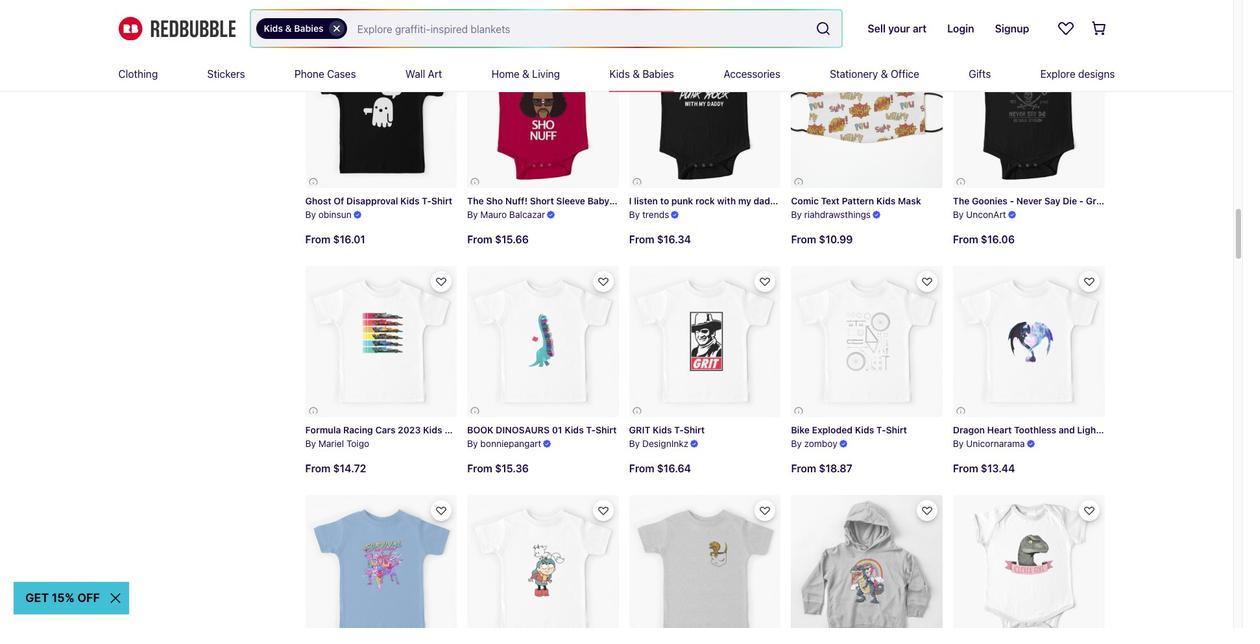 Task type: vqa. For each thing, say whether or not it's contained in the screenshot.


Task type: locate. For each thing, give the bounding box(es) containing it.
riahdrawsthings
[[805, 209, 871, 220]]

$13.44
[[981, 463, 1015, 474]]

toothless
[[1014, 425, 1057, 436]]

trends
[[643, 209, 669, 220]]

toigo
[[347, 438, 369, 449]]

1 horizontal spatial babies
[[643, 68, 674, 80]]

menu bar
[[118, 57, 1115, 91]]

t- left the
[[422, 195, 432, 206]]

from $14.72
[[305, 463, 366, 474]]

home & living
[[492, 68, 560, 80]]

1 vertical spatial kids & babies
[[610, 68, 674, 80]]

piece right pattern
[[887, 195, 911, 206]]

sleeve up "by riahdrawsthings"
[[810, 195, 839, 206]]

by down bike
[[791, 438, 802, 449]]

by down formula
[[305, 438, 316, 449]]

$15.66
[[495, 233, 529, 245]]

by down book
[[467, 438, 478, 449]]

t- left book
[[445, 425, 454, 436]]

dragon
[[953, 425, 985, 436]]

&
[[285, 23, 292, 34], [522, 68, 530, 80], [633, 68, 640, 80], [881, 68, 888, 80]]

0 horizontal spatial babies
[[294, 23, 324, 34]]

0 vertical spatial kids & babies
[[264, 23, 324, 34]]

by for from $16.01
[[305, 209, 316, 220]]

shirt
[[431, 195, 453, 206], [454, 425, 475, 436], [596, 425, 617, 436], [886, 425, 907, 436], [684, 425, 705, 436], [1155, 425, 1176, 436]]

1 horizontal spatial piece
[[887, 195, 911, 206]]

$10.99
[[819, 233, 853, 245]]

by down dragon
[[953, 438, 964, 449]]

$17.71
[[819, 4, 849, 16], [495, 4, 525, 16]]

1 horizontal spatial from $15.36
[[467, 463, 529, 474]]

disapproval
[[347, 195, 398, 206]]

short up balcazar
[[530, 195, 554, 206]]

one- left the mask
[[865, 195, 887, 206]]

exploded
[[812, 425, 853, 436]]

shirt inside formula racing cars 2023 kids t-shirt by mariel  toigo
[[454, 425, 475, 436]]

1 vertical spatial from $15.36
[[467, 463, 529, 474]]

0 horizontal spatial kids & babies
[[264, 23, 324, 34]]

by for from $15.36
[[467, 438, 478, 449]]

one- left the listen
[[612, 195, 634, 206]]

home
[[492, 68, 520, 80]]

by down i
[[629, 209, 640, 220]]

shirt up by bonniepangart
[[454, 425, 475, 436]]

1 vertical spatial $15.36
[[495, 463, 529, 474]]

the
[[467, 195, 484, 206]]

clever girl raptor dinosaur short sleeve baby one-piece image
[[953, 495, 1105, 628]]

kids inside formula racing cars 2023 kids t-shirt by mariel  toigo
[[423, 425, 442, 436]]

one-
[[612, 195, 634, 206], [865, 195, 887, 206]]

clothing
[[118, 68, 158, 80]]

by for from $16.06
[[953, 209, 964, 220]]

designs
[[1079, 68, 1115, 80]]

from $10.99
[[791, 233, 853, 245]]

redbubble logo image
[[118, 17, 235, 40]]

by for from $13.44
[[953, 438, 964, 449]]

0 vertical spatial from $15.36
[[305, 4, 367, 16]]

babies up phone
[[294, 23, 324, 34]]

dragon heart toothless and light fury kids t-shirt image
[[953, 266, 1105, 417]]

i listen to punk rock with my daddy short sleeve baby one-piece
[[629, 195, 911, 206]]

piece up by trends
[[634, 195, 658, 206]]

rock
[[696, 195, 715, 206]]

shirt left grit
[[596, 425, 617, 436]]

babies
[[294, 23, 324, 34], [643, 68, 674, 80]]

0 horizontal spatial one-
[[612, 195, 634, 206]]

clothing link
[[118, 57, 158, 91]]

balcazar
[[509, 209, 545, 220]]

stationery & office link
[[830, 57, 920, 91]]

my
[[738, 195, 752, 206]]

1 horizontal spatial $17.71
[[819, 4, 849, 16]]

wall
[[406, 68, 425, 80]]

by down grit
[[629, 438, 640, 449]]

comic
[[791, 195, 819, 206]]

text
[[821, 195, 840, 206]]

bike exploded kids t-shirt
[[791, 425, 907, 436]]

0 horizontal spatial baby
[[588, 195, 610, 206]]

1 horizontal spatial short
[[784, 195, 808, 206]]

by down the
[[467, 209, 478, 220]]

1 vertical spatial babies
[[643, 68, 674, 80]]

listen
[[634, 195, 658, 206]]

sleeve right nuff!
[[556, 195, 585, 206]]

2023
[[398, 425, 421, 436]]

short
[[530, 195, 554, 206], [784, 195, 808, 206]]

t- right 01
[[586, 425, 596, 436]]

babies inside button
[[294, 23, 324, 34]]

2 short from the left
[[784, 195, 808, 206]]

bonniepangart
[[481, 438, 542, 449]]

comic text pattern kids mask image
[[791, 36, 943, 188]]

baby left i
[[588, 195, 610, 206]]

1 sleeve from the left
[[556, 195, 585, 206]]

babies down from $18.95
[[643, 68, 674, 80]]

0 horizontal spatial short
[[530, 195, 554, 206]]

by for from $18.87
[[791, 438, 802, 449]]

accessories
[[724, 68, 781, 80]]

home & living link
[[492, 57, 560, 91]]

grit kids t-shirt image
[[629, 266, 781, 417]]

from $18.87
[[791, 463, 853, 474]]

$15.36 up kids & babies button
[[333, 4, 367, 16]]

piece
[[634, 195, 658, 206], [887, 195, 911, 206]]

0 horizontal spatial from $17.71
[[467, 4, 525, 16]]

1 horizontal spatial baby
[[841, 195, 863, 206]]

0 horizontal spatial sleeve
[[556, 195, 585, 206]]

racing
[[343, 425, 373, 436]]

1 horizontal spatial kids & babies
[[610, 68, 674, 80]]

explore
[[1041, 68, 1076, 80]]

dinosaurs
[[496, 425, 550, 436]]

0 horizontal spatial piece
[[634, 195, 658, 206]]

$16.06
[[981, 233, 1015, 245]]

mariel
[[319, 438, 344, 449]]

formula
[[305, 425, 341, 436]]

by for from $10.99
[[791, 209, 802, 220]]

survival of the fittest kids t-shirt image
[[305, 495, 457, 628]]

0 horizontal spatial $17.71
[[495, 4, 525, 16]]

explore designs
[[1041, 68, 1115, 80]]

from $15.36 up kids & babies button
[[305, 4, 367, 16]]

1 baby from the left
[[588, 195, 610, 206]]

by left unconart
[[953, 209, 964, 220]]

nuff!
[[505, 195, 528, 206]]

by down ghost
[[305, 209, 316, 220]]

gifts
[[969, 68, 991, 80]]

from $15.36 down by bonniepangart
[[467, 463, 529, 474]]

baby up the riahdrawsthings
[[841, 195, 863, 206]]

shirt right fury
[[1155, 425, 1176, 436]]

by bonniepangart
[[467, 438, 542, 449]]

to
[[660, 195, 669, 206]]

0 horizontal spatial $15.36
[[333, 4, 367, 16]]

1 horizontal spatial from $17.71
[[791, 4, 849, 16]]

zomboy
[[805, 438, 838, 449]]

by down comic
[[791, 209, 802, 220]]

t- right exploded
[[877, 425, 886, 436]]

2 $17.71 from the left
[[495, 4, 525, 16]]

from $15.66
[[467, 233, 529, 245]]

short right daddy
[[784, 195, 808, 206]]

1 horizontal spatial sleeve
[[810, 195, 839, 206]]

from $18.95
[[629, 4, 691, 16]]

book dinosaurs 01 kids t-shirt
[[467, 425, 617, 436]]

0 vertical spatial babies
[[294, 23, 324, 34]]

0 vertical spatial $15.36
[[333, 4, 367, 16]]

by obinsun
[[305, 209, 352, 220]]

designinkz
[[643, 438, 689, 449]]

sleeve
[[556, 195, 585, 206], [810, 195, 839, 206]]

punk
[[672, 195, 693, 206]]

1 horizontal spatial one-
[[865, 195, 887, 206]]

$15.36 down bonniepangart
[[495, 463, 529, 474]]

babies inside menu bar
[[643, 68, 674, 80]]

grit kids t-shirt
[[629, 425, 705, 436]]

t- inside formula racing cars 2023 kids t-shirt by mariel  toigo
[[445, 425, 454, 436]]

t-
[[422, 195, 432, 206], [445, 425, 454, 436], [586, 425, 596, 436], [877, 425, 886, 436], [674, 425, 684, 436], [1146, 425, 1155, 436]]



Task type: describe. For each thing, give the bounding box(es) containing it.
by for from $16.64
[[629, 438, 640, 449]]

heart
[[988, 425, 1012, 436]]

phone cases link
[[295, 57, 356, 91]]

1 $17.71 from the left
[[819, 4, 849, 16]]

from $13.44
[[953, 463, 1015, 474]]

by designinkz
[[629, 438, 689, 449]]

phone
[[295, 68, 324, 80]]

with
[[717, 195, 736, 206]]

$16.01
[[333, 233, 365, 245]]

1 piece from the left
[[634, 195, 658, 206]]

cases
[[327, 68, 356, 80]]

fury
[[1102, 425, 1122, 436]]

shirt up designinkz
[[684, 425, 705, 436]]

cars
[[375, 425, 396, 436]]

01
[[552, 425, 562, 436]]

from $16.01
[[305, 233, 365, 245]]

book dinosaurs 01 kids t-shirt image
[[467, 266, 619, 417]]

2 piece from the left
[[887, 195, 911, 206]]

accessories link
[[724, 57, 781, 91]]

explore designs link
[[1041, 57, 1115, 91]]

the sho nuff! short sleeve baby one-piece
[[467, 195, 658, 206]]

by riahdrawsthings
[[791, 209, 871, 220]]

pocket raptor t-shirt kids t-shirt image
[[629, 495, 781, 628]]

t- up designinkz
[[674, 425, 684, 436]]

0 horizontal spatial from $15.36
[[305, 4, 367, 16]]

stickers
[[207, 68, 245, 80]]

& for stationery & office link at top right
[[881, 68, 888, 80]]

pattern
[[842, 195, 874, 206]]

kids & babies inside button
[[264, 23, 324, 34]]

$16.64
[[657, 463, 691, 474]]

shirt right exploded
[[886, 425, 907, 436]]

kids & babies link
[[610, 57, 674, 91]]

by unicornarama
[[953, 438, 1025, 449]]

i listen to punk rock with my daddy short sleeve baby one-piece image
[[629, 36, 781, 188]]

ghost
[[305, 195, 331, 206]]

stationery & office
[[830, 68, 920, 80]]

by trends
[[629, 209, 669, 220]]

Kids & Babies field
[[251, 10, 842, 47]]

grit
[[629, 425, 651, 436]]

by zomboy
[[791, 438, 838, 449]]

by inside formula racing cars 2023 kids t-shirt by mariel  toigo
[[305, 438, 316, 449]]

t- right fury
[[1146, 425, 1155, 436]]

from $16.64
[[629, 463, 691, 474]]

unconart
[[967, 209, 1006, 220]]

2 from $17.71 from the left
[[467, 4, 525, 16]]

office
[[891, 68, 920, 80]]

formula racing cars 2023 kids t-shirt by mariel  toigo
[[305, 425, 475, 449]]

formula racing cars 2023 kids t-shirt image
[[305, 266, 457, 417]]

from $16.34
[[629, 233, 691, 245]]

1 one- from the left
[[612, 195, 634, 206]]

light
[[1078, 425, 1100, 436]]

comic text pattern kids mask
[[791, 195, 922, 206]]

Search term search field
[[347, 10, 811, 47]]

hilda and twig // hilda kids t-shirt image
[[467, 495, 619, 628]]

art
[[428, 68, 442, 80]]

by for from $16.34
[[629, 209, 640, 220]]

$18.87
[[819, 463, 853, 474]]

ghost of disapproval kids t-shirt
[[305, 195, 453, 206]]

kids inside menu bar
[[610, 68, 630, 80]]

phone cases
[[295, 68, 356, 80]]

from $16.06
[[953, 233, 1015, 245]]

bike exploded kids t-shirt image
[[791, 266, 943, 417]]

kids inside button
[[264, 23, 283, 34]]

unicorn riding dinosaur t shirt t-rex funny unicorns party rainbow squad gifts for kids boys girls toddler pullover hoodie image
[[791, 495, 943, 628]]

daddy
[[754, 195, 781, 206]]

2 baby from the left
[[841, 195, 863, 206]]

1 from $17.71 from the left
[[791, 4, 849, 16]]

mask
[[898, 195, 922, 206]]

stationery
[[830, 68, 878, 80]]

1 short from the left
[[530, 195, 554, 206]]

obinsun
[[319, 209, 352, 220]]

i
[[629, 195, 632, 206]]

by for from $15.66
[[467, 209, 478, 220]]

2 one- from the left
[[865, 195, 887, 206]]

shirt left the
[[431, 195, 453, 206]]

the sho nuff! short sleeve baby one-piece image
[[467, 36, 619, 188]]

$18.95
[[657, 4, 691, 16]]

menu bar containing clothing
[[118, 57, 1115, 91]]

wall art link
[[406, 57, 442, 91]]

ghost of disapproval kids t-shirt image
[[305, 36, 457, 188]]

$14.72
[[333, 463, 366, 474]]

unicornarama
[[967, 438, 1025, 449]]

& inside button
[[285, 23, 292, 34]]

& for "home & living" link
[[522, 68, 530, 80]]

by mauro balcazar
[[467, 209, 545, 220]]

the goonies - never say die - grey on black short sleeve baby one-piece image
[[953, 36, 1105, 188]]

stickers link
[[207, 57, 245, 91]]

book
[[467, 425, 494, 436]]

1 horizontal spatial $15.36
[[495, 463, 529, 474]]

kids & babies button
[[256, 18, 347, 39]]

living
[[532, 68, 560, 80]]

of
[[334, 195, 344, 206]]

& for 'kids & babies' link
[[633, 68, 640, 80]]

2 sleeve from the left
[[810, 195, 839, 206]]

gifts link
[[969, 57, 991, 91]]

and
[[1059, 425, 1075, 436]]

by unconart
[[953, 209, 1006, 220]]

dragon heart toothless and light fury kids t-shirt
[[953, 425, 1176, 436]]

wall art
[[406, 68, 442, 80]]

bike
[[791, 425, 810, 436]]



